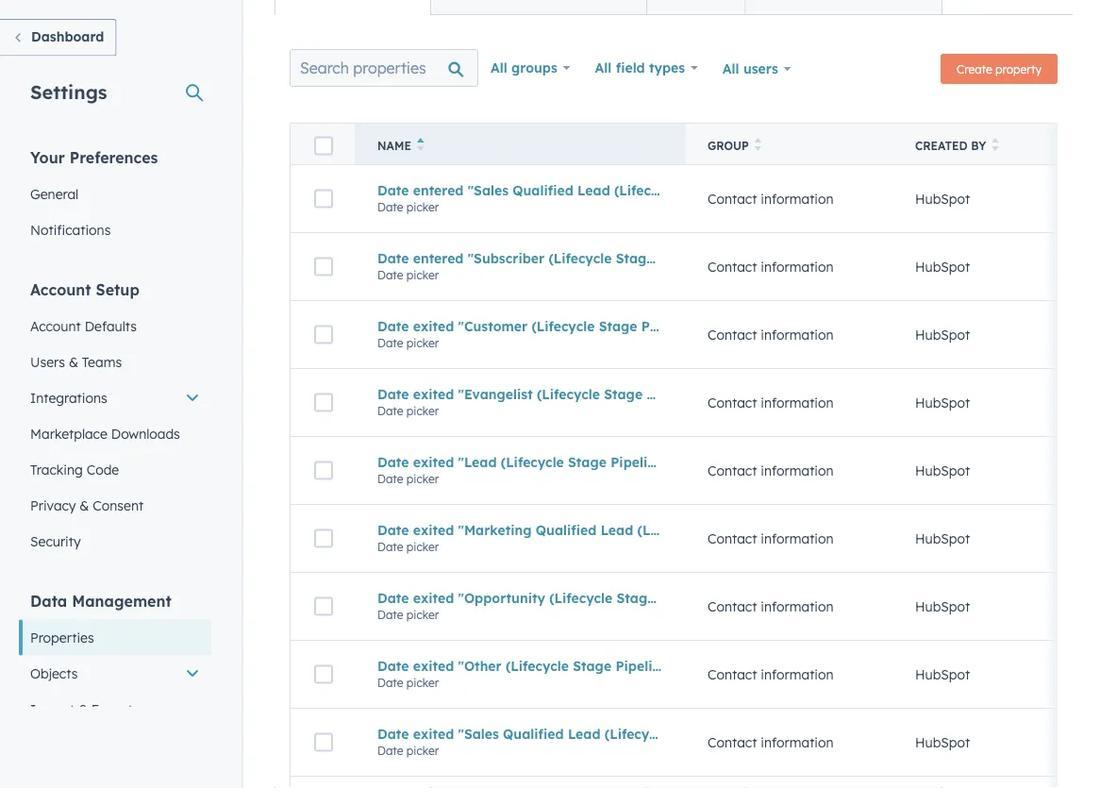 Task type: vqa. For each thing, say whether or not it's contained in the screenshot.
first Oct 19, 2023 2:58 PM Ruby Anderson
no



Task type: locate. For each thing, give the bounding box(es) containing it.
0 vertical spatial account
[[30, 280, 91, 299]]

hubspot for date exited "sales qualified lead (lifecycle stage pipeline)"
[[916, 734, 971, 751]]

(lifecycle inside date exited "customer (lifecycle stage pipeline)" date picker
[[532, 318, 595, 334]]

(lifecycle inside date exited "opportunity (lifecycle stage pipeline)" date picker
[[550, 590, 613, 606]]

2 picker from the top
[[407, 268, 439, 282]]

1 vertical spatial account
[[30, 318, 81, 334]]

contact for date exited "marketing qualified lead (lifecycle stage pipeline)"
[[708, 530, 758, 547]]

(lifecycle inside the "date entered "subscriber (lifecycle stage pipeline)" date picker"
[[549, 250, 612, 266]]

picker inside date exited "marketing qualified lead (lifecycle stage pipeline)" date picker
[[407, 540, 439, 554]]

pipeline)" inside the "date entered "subscriber (lifecycle stage pipeline)" date picker"
[[659, 250, 723, 266]]

pipeline)" inside date exited "evangelist (lifecycle stage pipeline)" date picker
[[647, 386, 711, 402]]

9 picker from the top
[[407, 744, 439, 758]]

2 contact from the top
[[708, 258, 758, 275]]

0 vertical spatial qualified
[[513, 182, 574, 199]]

data management element
[[19, 591, 211, 763]]

notifications link
[[19, 212, 211, 248]]

1 horizontal spatial press to sort. element
[[993, 138, 1000, 154]]

6 date from the top
[[378, 336, 404, 350]]

7 contact information from the top
[[708, 598, 834, 615]]

entered inside the date entered "sales qualified lead (lifecycle stage pipeline)" date picker
[[413, 182, 464, 199]]

picker for "opportunity
[[407, 608, 439, 622]]

press to sort. element inside group button
[[755, 138, 762, 154]]

2 hubspot from the top
[[916, 258, 971, 275]]

lead inside the date entered "sales qualified lead (lifecycle stage pipeline)" date picker
[[578, 182, 611, 199]]

10 date from the top
[[378, 472, 404, 486]]

import
[[30, 701, 74, 718]]

& right users
[[69, 354, 78, 370]]

0 vertical spatial lead
[[578, 182, 611, 199]]

lead inside date exited "sales qualified lead (lifecycle stage pipeline)" date picker
[[568, 726, 601, 742]]

"sales inside date exited "sales qualified lead (lifecycle stage pipeline)" date picker
[[458, 726, 499, 742]]

entered inside the "date entered "subscriber (lifecycle stage pipeline)" date picker"
[[413, 250, 464, 266]]

group button
[[685, 123, 893, 165]]

6 exited from the top
[[413, 658, 454, 674]]

qualified
[[513, 182, 574, 199], [536, 522, 597, 538], [503, 726, 564, 742]]

setup
[[96, 280, 140, 299]]

1 vertical spatial "sales
[[458, 726, 499, 742]]

picker inside date exited "other (lifecycle stage pipeline)" date picker
[[407, 676, 439, 690]]

2 vertical spatial qualified
[[503, 726, 564, 742]]

pipeline)" inside 'date exited "lead (lifecycle stage pipeline)" date picker'
[[611, 454, 675, 470]]

lead inside date exited "marketing qualified lead (lifecycle stage pipeline)" date picker
[[601, 522, 634, 538]]

6 hubspot from the top
[[916, 530, 971, 547]]

7 picker from the top
[[407, 608, 439, 622]]

date exited "sales qualified lead (lifecycle stage pipeline)" button
[[378, 726, 779, 742]]

qualified down name button
[[513, 182, 574, 199]]

0 vertical spatial "sales
[[468, 182, 509, 199]]

integrations
[[30, 389, 107, 406]]

all inside popup button
[[723, 60, 740, 77]]

your
[[30, 148, 65, 167]]

(lifecycle inside 'date exited "lead (lifecycle stage pipeline)" date picker'
[[501, 454, 564, 470]]

7 contact from the top
[[708, 598, 758, 615]]

account up users
[[30, 318, 81, 334]]

general link
[[19, 176, 211, 212]]

7 information from the top
[[761, 598, 834, 615]]

account defaults
[[30, 318, 137, 334]]

0 vertical spatial &
[[69, 354, 78, 370]]

1 vertical spatial &
[[80, 497, 89, 514]]

picker inside date exited "customer (lifecycle stage pipeline)" date picker
[[407, 336, 439, 350]]

exited
[[413, 318, 454, 334], [413, 386, 454, 402], [413, 454, 454, 470], [413, 522, 454, 538], [413, 590, 454, 606], [413, 658, 454, 674], [413, 726, 454, 742]]

qualified inside date exited "marketing qualified lead (lifecycle stage pipeline)" date picker
[[536, 522, 597, 538]]

6 contact from the top
[[708, 530, 758, 547]]

8 picker from the top
[[407, 676, 439, 690]]

pipeline)" for date exited "lead (lifecycle stage pipeline)"
[[611, 454, 675, 470]]

(lifecycle inside date exited "other (lifecycle stage pipeline)" date picker
[[506, 658, 569, 674]]

4 contact from the top
[[708, 394, 758, 411]]

notifications
[[30, 221, 111, 238]]

2 entered from the top
[[413, 250, 464, 266]]

hubspot for date exited "opportunity (lifecycle stage pipeline)"
[[916, 598, 971, 615]]

5 picker from the top
[[407, 472, 439, 486]]

2 horizontal spatial all
[[723, 60, 740, 77]]

"sales down ""other"
[[458, 726, 499, 742]]

& inside users & teams link
[[69, 354, 78, 370]]

2 press to sort. element from the left
[[993, 138, 1000, 154]]

2 exited from the top
[[413, 386, 454, 402]]

create
[[957, 62, 993, 76]]

stage inside date exited "evangelist (lifecycle stage pipeline)" date picker
[[604, 386, 643, 402]]

information for date exited "other (lifecycle stage pipeline)"
[[761, 666, 834, 683]]

(lifecycle inside date exited "evangelist (lifecycle stage pipeline)" date picker
[[537, 386, 600, 402]]

2 account from the top
[[30, 318, 81, 334]]

1 hubspot from the top
[[916, 190, 971, 207]]

qualified up date exited "opportunity (lifecycle stage pipeline)" button
[[536, 522, 597, 538]]

all left field at the right top
[[595, 59, 612, 76]]

exited inside 'date exited "lead (lifecycle stage pipeline)" date picker'
[[413, 454, 454, 470]]

pipeline)" inside date exited "other (lifecycle stage pipeline)" date picker
[[616, 658, 680, 674]]

contact information for date exited "lead (lifecycle stage pipeline)"
[[708, 462, 834, 479]]

press to sort. element right the by
[[993, 138, 1000, 154]]

"sales inside the date entered "sales qualified lead (lifecycle stage pipeline)" date picker
[[468, 182, 509, 199]]

qualified down date exited "other (lifecycle stage pipeline)" date picker
[[503, 726, 564, 742]]

0 horizontal spatial all
[[491, 59, 508, 76]]

stage inside the "date entered "subscriber (lifecycle stage pipeline)" date picker"
[[616, 250, 655, 266]]

pipeline)" for date exited "opportunity (lifecycle stage pipeline)"
[[660, 590, 724, 606]]

pipeline)" inside date exited "opportunity (lifecycle stage pipeline)" date picker
[[660, 590, 724, 606]]

tab panel
[[275, 14, 1101, 788]]

0 vertical spatial entered
[[413, 182, 464, 199]]

stage for date exited "other (lifecycle stage pipeline)"
[[573, 658, 612, 674]]

5 contact from the top
[[708, 462, 758, 479]]

stage inside 'date exited "lead (lifecycle stage pipeline)" date picker'
[[568, 454, 607, 470]]

all left users
[[723, 60, 740, 77]]

stage inside date exited "customer (lifecycle stage pipeline)" date picker
[[599, 318, 638, 334]]

all users
[[723, 60, 779, 77]]

contact information for date exited "other (lifecycle stage pipeline)"
[[708, 666, 834, 683]]

& right privacy
[[80, 497, 89, 514]]

users
[[744, 60, 779, 77]]

1 account from the top
[[30, 280, 91, 299]]

5 hubspot from the top
[[916, 462, 971, 479]]

entered for "sales
[[413, 182, 464, 199]]

picker inside 'date exited "lead (lifecycle stage pipeline)" date picker'
[[407, 472, 439, 486]]

4 information from the top
[[761, 394, 834, 411]]

contact information for date exited "evangelist (lifecycle stage pipeline)"
[[708, 394, 834, 411]]

2 vertical spatial lead
[[568, 726, 601, 742]]

contact information for date exited "sales qualified lead (lifecycle stage pipeline)"
[[708, 734, 834, 751]]

4 picker from the top
[[407, 404, 439, 418]]

press to sort. element right group
[[755, 138, 762, 154]]

contact for date exited "opportunity (lifecycle stage pipeline)"
[[708, 598, 758, 615]]

(lifecycle for "subscriber
[[549, 250, 612, 266]]

stage inside date exited "opportunity (lifecycle stage pipeline)" date picker
[[617, 590, 656, 606]]

3 picker from the top
[[407, 336, 439, 350]]

date exited "evangelist (lifecycle stage pipeline)" button
[[378, 386, 711, 402]]

9 contact from the top
[[708, 734, 758, 751]]

0 horizontal spatial press to sort. element
[[755, 138, 762, 154]]

all for all groups
[[491, 59, 508, 76]]

all field types
[[595, 59, 686, 76]]

account for account defaults
[[30, 318, 81, 334]]

all
[[491, 59, 508, 76], [595, 59, 612, 76], [723, 60, 740, 77]]

7 date from the top
[[378, 386, 409, 402]]

9 date from the top
[[378, 454, 409, 470]]

& inside "import & export" link
[[78, 701, 88, 718]]

(lifecycle
[[615, 182, 678, 199], [549, 250, 612, 266], [532, 318, 595, 334], [537, 386, 600, 402], [501, 454, 564, 470], [638, 522, 701, 538], [550, 590, 613, 606], [506, 658, 569, 674], [605, 726, 668, 742]]

"subscriber
[[468, 250, 545, 266]]

tab list
[[275, 0, 943, 15]]

exited inside date exited "evangelist (lifecycle stage pipeline)" date picker
[[413, 386, 454, 402]]

information
[[761, 190, 834, 207], [761, 258, 834, 275], [761, 326, 834, 343], [761, 394, 834, 411], [761, 462, 834, 479], [761, 530, 834, 547], [761, 598, 834, 615], [761, 666, 834, 683], [761, 734, 834, 751]]

tracking code
[[30, 461, 119, 478]]

1 exited from the top
[[413, 318, 454, 334]]

contact information for date exited "customer (lifecycle stage pipeline)"
[[708, 326, 834, 343]]

group
[[708, 139, 749, 153]]

entered
[[413, 182, 464, 199], [413, 250, 464, 266]]

account
[[30, 280, 91, 299], [30, 318, 81, 334]]

"sales
[[468, 182, 509, 199], [458, 726, 499, 742]]

1 vertical spatial lead
[[601, 522, 634, 538]]

pipeline)" inside the date entered "sales qualified lead (lifecycle stage pipeline)" date picker
[[725, 182, 788, 199]]

your preferences
[[30, 148, 158, 167]]

5 date from the top
[[378, 318, 409, 334]]

all inside popup button
[[491, 59, 508, 76]]

4 exited from the top
[[413, 522, 454, 538]]

date exited "customer (lifecycle stage pipeline)" button
[[378, 318, 706, 334]]

contact
[[708, 190, 758, 207], [708, 258, 758, 275], [708, 326, 758, 343], [708, 394, 758, 411], [708, 462, 758, 479], [708, 530, 758, 547], [708, 598, 758, 615], [708, 666, 758, 683], [708, 734, 758, 751]]

qualified inside date exited "sales qualified lead (lifecycle stage pipeline)" date picker
[[503, 726, 564, 742]]

exited inside date exited "marketing qualified lead (lifecycle stage pipeline)" date picker
[[413, 522, 454, 538]]

date exited "lead (lifecycle stage pipeline)" button
[[378, 454, 675, 470]]

press to sort. element inside created by button
[[993, 138, 1000, 154]]

5 exited from the top
[[413, 590, 454, 606]]

(lifecycle for "lead
[[501, 454, 564, 470]]

1 contact information from the top
[[708, 190, 834, 207]]

9 hubspot from the top
[[916, 734, 971, 751]]

hubspot
[[916, 190, 971, 207], [916, 258, 971, 275], [916, 326, 971, 343], [916, 394, 971, 411], [916, 462, 971, 479], [916, 530, 971, 547], [916, 598, 971, 615], [916, 666, 971, 683], [916, 734, 971, 751]]

teams
[[82, 354, 122, 370]]

data
[[30, 592, 67, 610]]

3 contact from the top
[[708, 326, 758, 343]]

3 hubspot from the top
[[916, 326, 971, 343]]

lead for date exited "marketing qualified lead (lifecycle stage pipeline)"
[[601, 522, 634, 538]]

hubspot for date exited "marketing qualified lead (lifecycle stage pipeline)"
[[916, 530, 971, 547]]

exited for "other
[[413, 658, 454, 674]]

9 contact information from the top
[[708, 734, 834, 751]]

1 information from the top
[[761, 190, 834, 207]]

1 date from the top
[[378, 182, 409, 199]]

1 horizontal spatial all
[[595, 59, 612, 76]]

exited inside date exited "other (lifecycle stage pipeline)" date picker
[[413, 658, 454, 674]]

pipeline)"
[[725, 182, 788, 199], [659, 250, 723, 266], [642, 318, 706, 334], [647, 386, 711, 402], [611, 454, 675, 470], [748, 522, 812, 538], [660, 590, 724, 606], [616, 658, 680, 674], [715, 726, 779, 742]]

Search search field
[[290, 49, 479, 87]]

"evangelist
[[458, 386, 533, 402]]

users & teams
[[30, 354, 122, 370]]

stage for date exited "evangelist (lifecycle stage pipeline)"
[[604, 386, 643, 402]]

management
[[72, 592, 172, 610]]

8 contact information from the top
[[708, 666, 834, 683]]

date exited "lead (lifecycle stage pipeline)" date picker
[[378, 454, 675, 486]]

3 exited from the top
[[413, 454, 454, 470]]

contact for date exited "customer (lifecycle stage pipeline)"
[[708, 326, 758, 343]]

picker
[[407, 200, 439, 214], [407, 268, 439, 282], [407, 336, 439, 350], [407, 404, 439, 418], [407, 472, 439, 486], [407, 540, 439, 554], [407, 608, 439, 622], [407, 676, 439, 690], [407, 744, 439, 758]]

3 date from the top
[[378, 250, 409, 266]]

4 contact information from the top
[[708, 394, 834, 411]]

contact for date entered "sales qualified lead (lifecycle stage pipeline)"
[[708, 190, 758, 207]]

settings
[[30, 80, 107, 103]]

17 date from the top
[[378, 726, 409, 742]]

picker inside date exited "opportunity (lifecycle stage pipeline)" date picker
[[407, 608, 439, 622]]

2 vertical spatial &
[[78, 701, 88, 718]]

exited for "marketing
[[413, 522, 454, 538]]

lead
[[578, 182, 611, 199], [601, 522, 634, 538], [568, 726, 601, 742]]

pipeline)" inside date exited "sales qualified lead (lifecycle stage pipeline)" date picker
[[715, 726, 779, 742]]

pipeline)" inside date exited "customer (lifecycle stage pipeline)" date picker
[[642, 318, 706, 334]]

date exited "other (lifecycle stage pipeline)" date picker
[[378, 658, 680, 690]]

qualified for date entered "sales qualified lead (lifecycle stage pipeline)"
[[513, 182, 574, 199]]

picker inside date exited "evangelist (lifecycle stage pipeline)" date picker
[[407, 404, 439, 418]]

5 information from the top
[[761, 462, 834, 479]]

import & export
[[30, 701, 133, 718]]

information for date exited "lead (lifecycle stage pipeline)"
[[761, 462, 834, 479]]

8 contact from the top
[[708, 666, 758, 683]]

property
[[996, 62, 1042, 76]]

export
[[91, 701, 133, 718]]

stage
[[682, 182, 721, 199], [616, 250, 655, 266], [599, 318, 638, 334], [604, 386, 643, 402], [568, 454, 607, 470], [705, 522, 744, 538], [617, 590, 656, 606], [573, 658, 612, 674], [672, 726, 711, 742]]

date exited "opportunity (lifecycle stage pipeline)" date picker
[[378, 590, 724, 622]]

8 information from the top
[[761, 666, 834, 683]]

7 exited from the top
[[413, 726, 454, 742]]

(lifecycle inside the date entered "sales qualified lead (lifecycle stage pipeline)" date picker
[[615, 182, 678, 199]]

privacy & consent
[[30, 497, 144, 514]]

qualified inside the date entered "sales qualified lead (lifecycle stage pipeline)" date picker
[[513, 182, 574, 199]]

1 press to sort. element from the left
[[755, 138, 762, 154]]

date exited "marketing qualified lead (lifecycle stage pipeline)" button
[[378, 522, 812, 538]]

6 contact information from the top
[[708, 530, 834, 547]]

all inside popup button
[[595, 59, 612, 76]]

1 picker from the top
[[407, 200, 439, 214]]

exited for "customer
[[413, 318, 454, 334]]

contact information
[[708, 190, 834, 207], [708, 258, 834, 275], [708, 326, 834, 343], [708, 394, 834, 411], [708, 462, 834, 479], [708, 530, 834, 547], [708, 598, 834, 615], [708, 666, 834, 683], [708, 734, 834, 751]]

picker for "evangelist
[[407, 404, 439, 418]]

(lifecycle for "opportunity
[[550, 590, 613, 606]]

exited for "opportunity
[[413, 590, 454, 606]]

entered down the ascending sort. press to sort descending. element
[[413, 182, 464, 199]]

hubspot for date exited "evangelist (lifecycle stage pipeline)"
[[916, 394, 971, 411]]

account for account setup
[[30, 280, 91, 299]]

6 information from the top
[[761, 530, 834, 547]]

2 information from the top
[[761, 258, 834, 275]]

picker for "lead
[[407, 472, 439, 486]]

2 contact information from the top
[[708, 258, 834, 275]]

7 hubspot from the top
[[916, 598, 971, 615]]

1 contact from the top
[[708, 190, 758, 207]]

3 contact information from the top
[[708, 326, 834, 343]]

& inside the privacy & consent link
[[80, 497, 89, 514]]

& left the export
[[78, 701, 88, 718]]

exited inside date exited "customer (lifecycle stage pipeline)" date picker
[[413, 318, 454, 334]]

pipeline)" for date entered "subscriber (lifecycle stage pipeline)"
[[659, 250, 723, 266]]

1 vertical spatial entered
[[413, 250, 464, 266]]

1 entered from the top
[[413, 182, 464, 199]]

exited inside date exited "opportunity (lifecycle stage pipeline)" date picker
[[413, 590, 454, 606]]

4 hubspot from the top
[[916, 394, 971, 411]]

exited inside date exited "sales qualified lead (lifecycle stage pipeline)" date picker
[[413, 726, 454, 742]]

3 information from the top
[[761, 326, 834, 343]]

account setup element
[[19, 279, 211, 559]]

5 contact information from the top
[[708, 462, 834, 479]]

9 information from the top
[[761, 734, 834, 751]]

your preferences element
[[19, 147, 211, 248]]

code
[[87, 461, 119, 478]]

press to sort. element
[[755, 138, 762, 154], [993, 138, 1000, 154]]

stage inside date exited "marketing qualified lead (lifecycle stage pipeline)" date picker
[[705, 522, 744, 538]]

"sales down name button
[[468, 182, 509, 199]]

integrations button
[[19, 380, 211, 416]]

"sales for exited
[[458, 726, 499, 742]]

stage inside date exited "other (lifecycle stage pipeline)" date picker
[[573, 658, 612, 674]]

entered left the "subscriber on the top left of the page
[[413, 250, 464, 266]]

6 picker from the top
[[407, 540, 439, 554]]

account up "account defaults"
[[30, 280, 91, 299]]

8 hubspot from the top
[[916, 666, 971, 683]]

1 vertical spatial qualified
[[536, 522, 597, 538]]

picker inside the "date entered "subscriber (lifecycle stage pipeline)" date picker"
[[407, 268, 439, 282]]

all left groups
[[491, 59, 508, 76]]

hubspot for date entered "sales qualified lead (lifecycle stage pipeline)"
[[916, 190, 971, 207]]

general
[[30, 186, 79, 202]]



Task type: describe. For each thing, give the bounding box(es) containing it.
(lifecycle inside date exited "marketing qualified lead (lifecycle stage pipeline)" date picker
[[638, 522, 701, 538]]

all groups
[[491, 59, 558, 76]]

name button
[[355, 123, 685, 165]]

tracking code link
[[19, 452, 211, 488]]

all for all field types
[[595, 59, 612, 76]]

2 date from the top
[[378, 200, 404, 214]]

press to sort. image
[[755, 138, 762, 151]]

stage for date exited "lead (lifecycle stage pipeline)"
[[568, 454, 607, 470]]

date exited "evangelist (lifecycle stage pipeline)" date picker
[[378, 386, 711, 418]]

16 date from the top
[[378, 676, 404, 690]]

information for date exited "evangelist (lifecycle stage pipeline)"
[[761, 394, 834, 411]]

11 date from the top
[[378, 522, 409, 538]]

press to sort. image
[[993, 138, 1000, 151]]

picker for "other
[[407, 676, 439, 690]]

all groups button
[[479, 49, 583, 87]]

users
[[30, 354, 65, 370]]

users & teams link
[[19, 344, 211, 380]]

12 date from the top
[[378, 540, 404, 554]]

import & export link
[[19, 692, 211, 727]]

exited for "lead
[[413, 454, 454, 470]]

information for date exited "marketing qualified lead (lifecycle stage pipeline)"
[[761, 530, 834, 547]]

objects
[[30, 665, 78, 682]]

qualified for date exited "sales qualified lead (lifecycle stage pipeline)"
[[503, 726, 564, 742]]

hubspot for date exited "customer (lifecycle stage pipeline)"
[[916, 326, 971, 343]]

date exited "marketing qualified lead (lifecycle stage pipeline)" date picker
[[378, 522, 812, 554]]

contact for date exited "sales qualified lead (lifecycle stage pipeline)"
[[708, 734, 758, 751]]

preferences
[[70, 148, 158, 167]]

pipeline)" for date exited "evangelist (lifecycle stage pipeline)"
[[647, 386, 711, 402]]

security link
[[19, 524, 211, 559]]

stage inside the date entered "sales qualified lead (lifecycle stage pipeline)" date picker
[[682, 182, 721, 199]]

lead for date entered "sales qualified lead (lifecycle stage pipeline)"
[[578, 182, 611, 199]]

account setup
[[30, 280, 140, 299]]

hubspot for date exited "lead (lifecycle stage pipeline)"
[[916, 462, 971, 479]]

tab panel containing all groups
[[275, 14, 1101, 788]]

picker for "customer
[[407, 336, 439, 350]]

18 date from the top
[[378, 744, 404, 758]]

created by
[[916, 139, 987, 153]]

date exited "sales qualified lead (lifecycle stage pipeline)" date picker
[[378, 726, 779, 758]]

date entered "subscriber (lifecycle stage pipeline)" button
[[378, 250, 723, 266]]

(lifecycle for "customer
[[532, 318, 595, 334]]

date entered "sales qualified lead (lifecycle stage pipeline)" button
[[378, 182, 788, 199]]

ascending sort. press to sort descending. image
[[417, 138, 424, 151]]

"other
[[458, 658, 502, 674]]

"customer
[[458, 318, 528, 334]]

date exited "opportunity (lifecycle stage pipeline)" button
[[378, 590, 724, 606]]

contact for date entered "subscriber (lifecycle stage pipeline)"
[[708, 258, 758, 275]]

& for consent
[[80, 497, 89, 514]]

created
[[916, 139, 968, 153]]

"sales for entered
[[468, 182, 509, 199]]

create property
[[957, 62, 1042, 76]]

date exited "customer (lifecycle stage pipeline)" date picker
[[378, 318, 706, 350]]

name
[[378, 139, 412, 153]]

information for date exited "sales qualified lead (lifecycle stage pipeline)"
[[761, 734, 834, 751]]

contact information for date exited "opportunity (lifecycle stage pipeline)"
[[708, 598, 834, 615]]

press to sort. element for group
[[755, 138, 762, 154]]

& for export
[[78, 701, 88, 718]]

date entered "sales qualified lead (lifecycle stage pipeline)" date picker
[[378, 182, 788, 214]]

all users button
[[711, 49, 804, 89]]

downloads
[[111, 425, 180, 442]]

information for date entered "subscriber (lifecycle stage pipeline)"
[[761, 258, 834, 275]]

"lead
[[458, 454, 497, 470]]

8 date from the top
[[378, 404, 404, 418]]

marketplace downloads link
[[19, 416, 211, 452]]

all field types button
[[583, 49, 711, 87]]

contact for date exited "evangelist (lifecycle stage pipeline)"
[[708, 394, 758, 411]]

privacy & consent link
[[19, 488, 211, 524]]

stage for date exited "opportunity (lifecycle stage pipeline)"
[[617, 590, 656, 606]]

contact information for date entered "subscriber (lifecycle stage pipeline)"
[[708, 258, 834, 275]]

account defaults link
[[19, 308, 211, 344]]

dashboard
[[31, 28, 104, 45]]

pipeline)" for date exited "customer (lifecycle stage pipeline)"
[[642, 318, 706, 334]]

stage for date exited "customer (lifecycle stage pipeline)"
[[599, 318, 638, 334]]

security
[[30, 533, 81, 549]]

(lifecycle inside date exited "sales qualified lead (lifecycle stage pipeline)" date picker
[[605, 726, 668, 742]]

stage for date entered "subscriber (lifecycle stage pipeline)"
[[616, 250, 655, 266]]

stage inside date exited "sales qualified lead (lifecycle stage pipeline)" date picker
[[672, 726, 711, 742]]

ascending sort. press to sort descending. element
[[417, 138, 424, 154]]

defaults
[[85, 318, 137, 334]]

groups
[[512, 59, 558, 76]]

marketplace downloads
[[30, 425, 180, 442]]

marketplace
[[30, 425, 107, 442]]

13 date from the top
[[378, 590, 409, 606]]

hubspot for date entered "subscriber (lifecycle stage pipeline)"
[[916, 258, 971, 275]]

15 date from the top
[[378, 658, 409, 674]]

exited for "sales
[[413, 726, 454, 742]]

tracking
[[30, 461, 83, 478]]

pipeline)" for date exited "other (lifecycle stage pipeline)"
[[616, 658, 680, 674]]

"marketing
[[458, 522, 532, 538]]

field
[[616, 59, 645, 76]]

contact for date exited "other (lifecycle stage pipeline)"
[[708, 666, 758, 683]]

date entered "subscriber (lifecycle stage pipeline)" date picker
[[378, 250, 723, 282]]

entered for "subscriber
[[413, 250, 464, 266]]

information for date exited "customer (lifecycle stage pipeline)"
[[761, 326, 834, 343]]

& for teams
[[69, 354, 78, 370]]

properties link
[[19, 620, 211, 656]]

(lifecycle for "evangelist
[[537, 386, 600, 402]]

14 date from the top
[[378, 608, 404, 622]]

information for date exited "opportunity (lifecycle stage pipeline)"
[[761, 598, 834, 615]]

"opportunity
[[458, 590, 546, 606]]

(lifecycle for "other
[[506, 658, 569, 674]]

4 date from the top
[[378, 268, 404, 282]]

contact information for date entered "sales qualified lead (lifecycle stage pipeline)"
[[708, 190, 834, 207]]

qualified for date exited "marketing qualified lead (lifecycle stage pipeline)"
[[536, 522, 597, 538]]

pipeline)" inside date exited "marketing qualified lead (lifecycle stage pipeline)" date picker
[[748, 522, 812, 538]]

create property button
[[941, 54, 1058, 84]]

picker for "subscriber
[[407, 268, 439, 282]]

picker inside the date entered "sales qualified lead (lifecycle stage pipeline)" date picker
[[407, 200, 439, 214]]

types
[[649, 59, 686, 76]]

privacy
[[30, 497, 76, 514]]

exited for "evangelist
[[413, 386, 454, 402]]

properties
[[30, 629, 94, 646]]

data management
[[30, 592, 172, 610]]

date exited "other (lifecycle stage pipeline)" button
[[378, 658, 680, 674]]

hubspot for date exited "other (lifecycle stage pipeline)"
[[916, 666, 971, 683]]

lead for date exited "sales qualified lead (lifecycle stage pipeline)"
[[568, 726, 601, 742]]

objects button
[[19, 656, 211, 692]]

consent
[[93, 497, 144, 514]]

contact information for date exited "marketing qualified lead (lifecycle stage pipeline)"
[[708, 530, 834, 547]]

information for date entered "sales qualified lead (lifecycle stage pipeline)"
[[761, 190, 834, 207]]

press to sort. element for created by
[[993, 138, 1000, 154]]

picker inside date exited "sales qualified lead (lifecycle stage pipeline)" date picker
[[407, 744, 439, 758]]

all for all users
[[723, 60, 740, 77]]

by
[[972, 139, 987, 153]]

contact for date exited "lead (lifecycle stage pipeline)"
[[708, 462, 758, 479]]

created by button
[[893, 123, 1063, 165]]

dashboard link
[[0, 19, 116, 56]]



